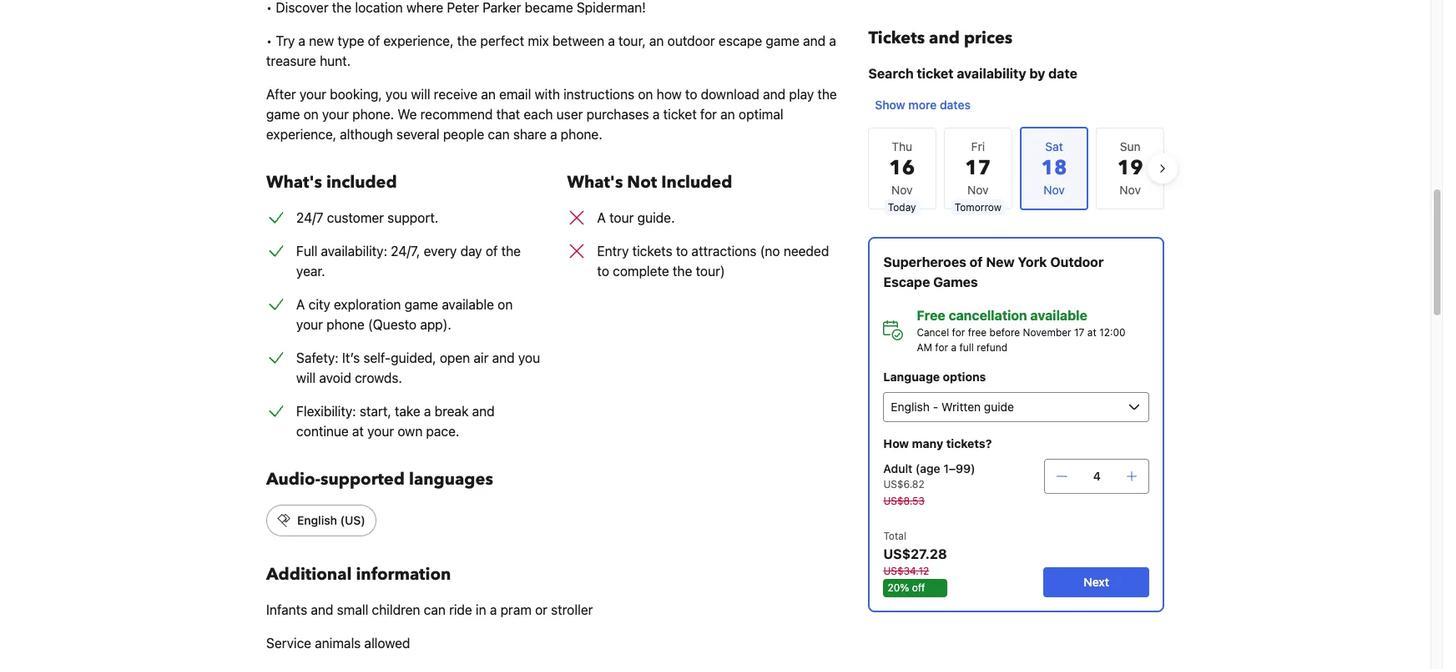 Task type: describe. For each thing, give the bounding box(es) containing it.
open
[[440, 351, 470, 366]]

0 vertical spatial ticket
[[917, 66, 953, 81]]

date
[[1048, 66, 1077, 81]]

availability:
[[321, 244, 387, 259]]

total
[[883, 530, 906, 543]]

0 vertical spatial phone.
[[352, 107, 394, 122]]

(age
[[915, 462, 940, 476]]

people
[[443, 127, 484, 142]]

fri 17 nov tomorrow
[[955, 139, 1002, 214]]

a for a tour guide.
[[597, 210, 606, 225]]

avoid
[[319, 371, 351, 386]]

sun 19 nov
[[1117, 139, 1143, 197]]

12:00
[[1099, 326, 1125, 339]]

air
[[474, 351, 489, 366]]

and left small
[[311, 603, 333, 618]]

discover
[[276, 0, 329, 15]]

support.
[[387, 210, 438, 225]]

included
[[661, 171, 732, 194]]

user
[[557, 107, 583, 122]]

will inside safety: it's self-guided, open air and you will avoid crowds.
[[296, 371, 316, 386]]

the inside • try a new type of experience, the perfect mix between a tour, an outdoor escape game and a treasure hunt.
[[457, 33, 477, 48]]

thu
[[892, 139, 912, 154]]

that
[[496, 107, 520, 122]]

fri
[[971, 139, 985, 154]]

infants
[[266, 603, 307, 618]]

parker
[[483, 0, 521, 15]]

dates
[[939, 98, 970, 112]]

audio-
[[266, 468, 321, 491]]

many
[[912, 437, 943, 451]]

booking,
[[330, 87, 382, 102]]

year.
[[296, 264, 325, 279]]

of inside superheroes of new york outdoor escape games
[[969, 255, 982, 270]]

small
[[337, 603, 368, 618]]

spiderman!
[[577, 0, 646, 15]]

guide.
[[637, 210, 675, 225]]

(no
[[760, 244, 780, 259]]

game inside a city exploration game available on your phone (questo app).
[[405, 297, 438, 312]]

additional information
[[266, 563, 451, 586]]

4
[[1093, 469, 1101, 483]]

perfect
[[480, 33, 524, 48]]

16
[[889, 154, 915, 182]]

play
[[789, 87, 814, 102]]

type
[[337, 33, 364, 48]]

how
[[657, 87, 682, 102]]

total us$27.28 us$34.12 20% off
[[883, 530, 947, 594]]

tour
[[609, 210, 634, 225]]

you inside after your booking, you will receive an email with instructions on how to download and play the game on your phone. we recommend that each user purchases a ticket for an optimal experience, although several people can share a phone.
[[386, 87, 408, 102]]

options
[[942, 370, 986, 384]]

will inside after your booking, you will receive an email with instructions on how to download and play the game on your phone. we recommend that each user purchases a ticket for an optimal experience, although several people can share a phone.
[[411, 87, 430, 102]]

of for day
[[486, 244, 498, 259]]

games
[[933, 275, 978, 290]]

0 vertical spatial on
[[638, 87, 653, 102]]

november
[[1023, 326, 1071, 339]]

an inside • try a new type of experience, the perfect mix between a tour, an outdoor escape game and a treasure hunt.
[[649, 33, 664, 48]]

attractions
[[692, 244, 757, 259]]

after your booking, you will receive an email with instructions on how to download and play the game on your phone. we recommend that each user purchases a ticket for an optimal experience, although several people can share a phone.
[[266, 87, 837, 142]]

city
[[309, 297, 330, 312]]

outdoor
[[1050, 255, 1104, 270]]

tickets?
[[946, 437, 992, 451]]

hunt.
[[320, 53, 351, 68]]

next button
[[1043, 568, 1149, 598]]

a inside flexibility: start, take a break and continue at your own pace.
[[424, 404, 431, 419]]

19
[[1117, 154, 1143, 182]]

free cancellation available cancel for free before november 17 at 12:00 am for a full refund
[[916, 308, 1125, 354]]

became
[[525, 0, 573, 15]]

search
[[868, 66, 913, 81]]

2 horizontal spatial an
[[721, 107, 735, 122]]

entry
[[597, 244, 629, 259]]

what's included
[[266, 171, 397, 194]]

a left tour,
[[608, 33, 615, 48]]

what's not included
[[567, 171, 732, 194]]

adult
[[883, 462, 912, 476]]

free
[[968, 326, 986, 339]]

pram
[[500, 603, 532, 618]]

a city exploration game available on your phone (questo app).
[[296, 297, 513, 332]]

guided,
[[391, 351, 436, 366]]

complete
[[613, 264, 669, 279]]

region containing 16
[[855, 120, 1178, 217]]

it's
[[342, 351, 360, 366]]

and inside flexibility: start, take a break and continue at your own pace.
[[472, 404, 495, 419]]

20%
[[887, 582, 909, 594]]

escape
[[719, 33, 762, 48]]

next
[[1083, 575, 1109, 589]]

a right try
[[298, 33, 306, 48]]

mix
[[528, 33, 549, 48]]

available inside a city exploration game available on your phone (questo app).
[[442, 297, 494, 312]]

how many tickets?
[[883, 437, 992, 451]]

17 inside free cancellation available cancel for free before november 17 at 12:00 am for a full refund
[[1074, 326, 1084, 339]]

the inside full availability: 24/7, every day of the year.
[[501, 244, 521, 259]]

information
[[356, 563, 451, 586]]

break
[[435, 404, 469, 419]]

nov for 16
[[891, 183, 913, 197]]

and left prices
[[929, 27, 959, 49]]

new
[[986, 255, 1014, 270]]

refund
[[976, 341, 1007, 354]]

email
[[499, 87, 531, 102]]

language options
[[883, 370, 986, 384]]

english
[[297, 513, 337, 528]]

2 vertical spatial to
[[597, 264, 609, 279]]

each
[[524, 107, 553, 122]]



Task type: vqa. For each thing, say whether or not it's contained in the screenshot.
$1,396
no



Task type: locate. For each thing, give the bounding box(es) containing it.
the right day
[[501, 244, 521, 259]]

ride
[[449, 603, 472, 618]]

0 horizontal spatial ticket
[[663, 107, 697, 122]]

purchases
[[586, 107, 649, 122]]

the inside after your booking, you will receive an email with instructions on how to download and play the game on your phone. we recommend that each user purchases a ticket for an optimal experience, although several people can share a phone.
[[817, 87, 837, 102]]

location
[[355, 0, 403, 15]]

try
[[276, 33, 295, 48]]

by
[[1029, 66, 1045, 81]]

included
[[326, 171, 397, 194]]

experience, inside • try a new type of experience, the perfect mix between a tour, an outdoor escape game and a treasure hunt.
[[384, 33, 454, 48]]

how
[[883, 437, 909, 451]]

can down that
[[488, 127, 510, 142]]

2 horizontal spatial of
[[969, 255, 982, 270]]

infants and small children can ride in a pram or stroller
[[266, 603, 593, 618]]

nov up the tomorrow
[[968, 183, 989, 197]]

game inside • try a new type of experience, the perfect mix between a tour, an outdoor escape game and a treasure hunt.
[[766, 33, 800, 48]]

between
[[552, 33, 604, 48]]

0 vertical spatial will
[[411, 87, 430, 102]]

to inside after your booking, you will receive an email with instructions on how to download and play the game on your phone. we recommend that each user purchases a ticket for an optimal experience, although several people can share a phone.
[[685, 87, 697, 102]]

0 horizontal spatial at
[[352, 424, 364, 439]]

allowed
[[364, 636, 410, 651]]

game up the app).
[[405, 297, 438, 312]]

1 horizontal spatial can
[[488, 127, 510, 142]]

experience, down after
[[266, 127, 336, 142]]

1 horizontal spatial on
[[498, 297, 513, 312]]

• left discover at the top left
[[266, 0, 272, 15]]

nov inside sun 19 nov
[[1120, 183, 1141, 197]]

a right take
[[424, 404, 431, 419]]

show more dates
[[875, 98, 970, 112]]

0 horizontal spatial for
[[700, 107, 717, 122]]

audio-supported languages
[[266, 468, 493, 491]]

game right escape
[[766, 33, 800, 48]]

1 vertical spatial to
[[676, 244, 688, 259]]

for inside after your booking, you will receive an email with instructions on how to download and play the game on your phone. we recommend that each user purchases a ticket for an optimal experience, although several people can share a phone.
[[700, 107, 717, 122]]

region
[[855, 120, 1178, 217]]

• discover the location where peter parker became spiderman!
[[266, 0, 646, 15]]

0 vertical spatial •
[[266, 0, 272, 15]]

the left tour)
[[673, 264, 692, 279]]

children
[[372, 603, 420, 618]]

0 horizontal spatial nov
[[891, 183, 913, 197]]

after
[[266, 87, 296, 102]]

24/7 customer support.
[[296, 210, 438, 225]]

your
[[300, 87, 326, 102], [322, 107, 349, 122], [296, 317, 323, 332], [367, 424, 394, 439]]

we
[[398, 107, 417, 122]]

0 horizontal spatial can
[[424, 603, 446, 618]]

at down start,
[[352, 424, 364, 439]]

superheroes of new york outdoor escape games
[[883, 255, 1104, 290]]

search ticket availability by date
[[868, 66, 1077, 81]]

1 horizontal spatial nov
[[968, 183, 989, 197]]

0 vertical spatial you
[[386, 87, 408, 102]]

a left full
[[951, 341, 956, 354]]

1 vertical spatial •
[[266, 33, 272, 48]]

available up november
[[1030, 308, 1087, 323]]

phone. up although in the top left of the page
[[352, 107, 394, 122]]

game down after
[[266, 107, 300, 122]]

(questo
[[368, 317, 417, 332]]

0 horizontal spatial 17
[[965, 154, 991, 182]]

• for • discover the location where peter parker became spiderman!
[[266, 0, 272, 15]]

of inside • try a new type of experience, the perfect mix between a tour, an outdoor escape game and a treasure hunt.
[[368, 33, 380, 48]]

a inside a city exploration game available on your phone (questo app).
[[296, 297, 305, 312]]

for
[[700, 107, 717, 122], [952, 326, 965, 339], [935, 341, 948, 354]]

your inside a city exploration game available on your phone (questo app).
[[296, 317, 323, 332]]

language
[[883, 370, 940, 384]]

nov down 19
[[1120, 183, 1141, 197]]

and inside safety: it's self-guided, open air and you will avoid crowds.
[[492, 351, 515, 366]]

0 horizontal spatial you
[[386, 87, 408, 102]]

• inside • try a new type of experience, the perfect mix between a tour, an outdoor escape game and a treasure hunt.
[[266, 33, 272, 48]]

to down entry
[[597, 264, 609, 279]]

safety:
[[296, 351, 339, 366]]

of right type
[[368, 33, 380, 48]]

2 horizontal spatial on
[[638, 87, 653, 102]]

1 vertical spatial ticket
[[663, 107, 697, 122]]

to right how
[[685, 87, 697, 102]]

to
[[685, 87, 697, 102], [676, 244, 688, 259], [597, 264, 609, 279]]

can
[[488, 127, 510, 142], [424, 603, 446, 618]]

your down city
[[296, 317, 323, 332]]

york
[[1017, 255, 1047, 270]]

your inside flexibility: start, take a break and continue at your own pace.
[[367, 424, 394, 439]]

available up the app).
[[442, 297, 494, 312]]

experience,
[[384, 33, 454, 48], [266, 127, 336, 142]]

2 vertical spatial an
[[721, 107, 735, 122]]

an left email
[[481, 87, 496, 102]]

can left ride
[[424, 603, 446, 618]]

full availability: 24/7, every day of the year.
[[296, 244, 521, 279]]

phone. down user
[[561, 127, 602, 142]]

1 horizontal spatial available
[[1030, 308, 1087, 323]]

0 vertical spatial at
[[1087, 326, 1096, 339]]

not
[[627, 171, 657, 194]]

us$34.12
[[883, 565, 929, 578]]

a for a city exploration game available on your phone (questo app).
[[296, 297, 305, 312]]

your down booking,
[[322, 107, 349, 122]]

1 horizontal spatial 17
[[1074, 326, 1084, 339]]

download
[[701, 87, 760, 102]]

pace.
[[426, 424, 459, 439]]

0 horizontal spatial a
[[296, 297, 305, 312]]

every
[[424, 244, 457, 259]]

1 what's from the left
[[266, 171, 322, 194]]

1 vertical spatial will
[[296, 371, 316, 386]]

nov for 17
[[968, 183, 989, 197]]

1 vertical spatial phone.
[[561, 127, 602, 142]]

a left tour
[[597, 210, 606, 225]]

2 vertical spatial game
[[405, 297, 438, 312]]

at inside free cancellation available cancel for free before november 17 at 12:00 am for a full refund
[[1087, 326, 1096, 339]]

ticket inside after your booking, you will receive an email with instructions on how to download and play the game on your phone. we recommend that each user purchases a ticket for an optimal experience, although several people can share a phone.
[[663, 107, 697, 122]]

1 horizontal spatial game
[[405, 297, 438, 312]]

and inside after your booking, you will receive an email with instructions on how to download and play the game on your phone. we recommend that each user purchases a ticket for an optimal experience, although several people can share a phone.
[[763, 87, 786, 102]]

what's for what's not included
[[567, 171, 623, 194]]

tomorrow
[[955, 201, 1002, 214]]

tour,
[[619, 33, 646, 48]]

the right play at top right
[[817, 87, 837, 102]]

available inside free cancellation available cancel for free before november 17 at 12:00 am for a full refund
[[1030, 308, 1087, 323]]

more
[[908, 98, 936, 112]]

nov inside thu 16 nov today
[[891, 183, 913, 197]]

for down download
[[700, 107, 717, 122]]

customer
[[327, 210, 384, 225]]

• left try
[[266, 33, 272, 48]]

nov inside fri 17 nov tomorrow
[[968, 183, 989, 197]]

the inside entry tickets to attractions (no needed to complete the tour)
[[673, 264, 692, 279]]

service animals allowed
[[266, 636, 410, 651]]

1 horizontal spatial what's
[[567, 171, 623, 194]]

2 vertical spatial for
[[935, 341, 948, 354]]

to right tickets
[[676, 244, 688, 259]]

available
[[442, 297, 494, 312], [1030, 308, 1087, 323]]

show more dates button
[[868, 90, 977, 120]]

2 horizontal spatial nov
[[1120, 183, 1141, 197]]

game
[[766, 33, 800, 48], [266, 107, 300, 122], [405, 297, 438, 312]]

1 horizontal spatial will
[[411, 87, 430, 102]]

us$6.82
[[883, 478, 924, 491]]

thu 16 nov today
[[888, 139, 916, 214]]

the up type
[[332, 0, 352, 15]]

additional
[[266, 563, 352, 586]]

what's up tour
[[567, 171, 623, 194]]

day
[[460, 244, 482, 259]]

1 vertical spatial a
[[296, 297, 305, 312]]

superheroes
[[883, 255, 966, 270]]

several
[[396, 127, 440, 142]]

and inside • try a new type of experience, the perfect mix between a tour, an outdoor escape game and a treasure hunt.
[[803, 33, 826, 48]]

the down peter
[[457, 33, 477, 48]]

an
[[649, 33, 664, 48], [481, 87, 496, 102], [721, 107, 735, 122]]

1 horizontal spatial experience,
[[384, 33, 454, 48]]

will down safety:
[[296, 371, 316, 386]]

0 vertical spatial experience,
[[384, 33, 454, 48]]

2 horizontal spatial for
[[952, 326, 965, 339]]

am
[[916, 341, 932, 354]]

0 vertical spatial for
[[700, 107, 717, 122]]

• try a new type of experience, the perfect mix between a tour, an outdoor escape game and a treasure hunt.
[[266, 33, 836, 68]]

1 vertical spatial on
[[303, 107, 319, 122]]

your right after
[[300, 87, 326, 102]]

adult (age 1–99) us$6.82
[[883, 462, 975, 491]]

prices
[[964, 27, 1012, 49]]

on
[[638, 87, 653, 102], [303, 107, 319, 122], [498, 297, 513, 312]]

17
[[965, 154, 991, 182], [1074, 326, 1084, 339]]

1 horizontal spatial phone.
[[561, 127, 602, 142]]

you up we
[[386, 87, 408, 102]]

3 nov from the left
[[1120, 183, 1141, 197]]

free
[[916, 308, 945, 323]]

off
[[912, 582, 925, 594]]

a tour guide.
[[597, 210, 675, 225]]

1 nov from the left
[[891, 183, 913, 197]]

2 what's from the left
[[567, 171, 623, 194]]

2 • from the top
[[266, 33, 272, 48]]

of left new
[[969, 255, 982, 270]]

0 vertical spatial a
[[597, 210, 606, 225]]

and right break
[[472, 404, 495, 419]]

your down start,
[[367, 424, 394, 439]]

at left 12:00
[[1087, 326, 1096, 339]]

0 horizontal spatial experience,
[[266, 127, 336, 142]]

a left city
[[296, 297, 305, 312]]

receive
[[434, 87, 478, 102]]

a left "tickets"
[[829, 33, 836, 48]]

before
[[989, 326, 1020, 339]]

0 vertical spatial 17
[[965, 154, 991, 182]]

of for type
[[368, 33, 380, 48]]

and right air
[[492, 351, 515, 366]]

an right tour,
[[649, 33, 664, 48]]

own
[[398, 424, 423, 439]]

experience, down where
[[384, 33, 454, 48]]

and up optimal
[[763, 87, 786, 102]]

1 horizontal spatial a
[[597, 210, 606, 225]]

0 horizontal spatial of
[[368, 33, 380, 48]]

for up full
[[952, 326, 965, 339]]

1 • from the top
[[266, 0, 272, 15]]

nov up today at the top of page
[[891, 183, 913, 197]]

experience, inside after your booking, you will receive an email with instructions on how to download and play the game on your phone. we recommend that each user purchases a ticket for an optimal experience, although several people can share a phone.
[[266, 127, 336, 142]]

of right day
[[486, 244, 498, 259]]

2 horizontal spatial game
[[766, 33, 800, 48]]

game inside after your booking, you will receive an email with instructions on how to download and play the game on your phone. we recommend that each user purchases a ticket for an optimal experience, although several people can share a phone.
[[266, 107, 300, 122]]

0 horizontal spatial game
[[266, 107, 300, 122]]

0 horizontal spatial on
[[303, 107, 319, 122]]

you right air
[[518, 351, 540, 366]]

1 horizontal spatial ticket
[[917, 66, 953, 81]]

treasure
[[266, 53, 316, 68]]

you inside safety: it's self-guided, open air and you will avoid crowds.
[[518, 351, 540, 366]]

what's for what's included
[[266, 171, 322, 194]]

on inside a city exploration game available on your phone (questo app).
[[498, 297, 513, 312]]

1 vertical spatial game
[[266, 107, 300, 122]]

at inside flexibility: start, take a break and continue at your own pace.
[[352, 424, 364, 439]]

0 horizontal spatial an
[[481, 87, 496, 102]]

entry tickets to attractions (no needed to complete the tour)
[[597, 244, 829, 279]]

what's
[[266, 171, 322, 194], [567, 171, 623, 194]]

2 vertical spatial on
[[498, 297, 513, 312]]

17 inside fri 17 nov tomorrow
[[965, 154, 991, 182]]

1 vertical spatial you
[[518, 351, 540, 366]]

1 vertical spatial can
[[424, 603, 446, 618]]

a inside free cancellation available cancel for free before november 17 at 12:00 am for a full refund
[[951, 341, 956, 354]]

a right in
[[490, 603, 497, 618]]

will up we
[[411, 87, 430, 102]]

peter
[[447, 0, 479, 15]]

1 vertical spatial 17
[[1074, 326, 1084, 339]]

0 vertical spatial game
[[766, 33, 800, 48]]

(us)
[[340, 513, 365, 528]]

0 horizontal spatial phone.
[[352, 107, 394, 122]]

english (us)
[[297, 513, 365, 528]]

1 horizontal spatial you
[[518, 351, 540, 366]]

0 vertical spatial an
[[649, 33, 664, 48]]

us$8.53
[[883, 495, 924, 508]]

1 vertical spatial experience,
[[266, 127, 336, 142]]

1 vertical spatial for
[[952, 326, 965, 339]]

where
[[406, 0, 443, 15]]

languages
[[409, 468, 493, 491]]

crowds.
[[355, 371, 402, 386]]

1 horizontal spatial of
[[486, 244, 498, 259]]

ticket up show more dates
[[917, 66, 953, 81]]

what's up 24/7
[[266, 171, 322, 194]]

phone
[[327, 317, 365, 332]]

for right am
[[935, 341, 948, 354]]

of inside full availability: 24/7, every day of the year.
[[486, 244, 498, 259]]

can inside after your booking, you will receive an email with instructions on how to download and play the game on your phone. we recommend that each user purchases a ticket for an optimal experience, although several people can share a phone.
[[488, 127, 510, 142]]

2 nov from the left
[[968, 183, 989, 197]]

17 down fri
[[965, 154, 991, 182]]

show
[[875, 98, 905, 112]]

self-
[[363, 351, 391, 366]]

1 vertical spatial at
[[352, 424, 364, 439]]

the
[[332, 0, 352, 15], [457, 33, 477, 48], [817, 87, 837, 102], [501, 244, 521, 259], [673, 264, 692, 279]]

1 horizontal spatial at
[[1087, 326, 1096, 339]]

ticket down how
[[663, 107, 697, 122]]

and up play at top right
[[803, 33, 826, 48]]

a right share
[[550, 127, 557, 142]]

17 right november
[[1074, 326, 1084, 339]]

0 horizontal spatial available
[[442, 297, 494, 312]]

a down how
[[653, 107, 660, 122]]

1 horizontal spatial for
[[935, 341, 948, 354]]

1 vertical spatial an
[[481, 87, 496, 102]]

0 vertical spatial to
[[685, 87, 697, 102]]

0 horizontal spatial will
[[296, 371, 316, 386]]

0 vertical spatial can
[[488, 127, 510, 142]]

stroller
[[551, 603, 593, 618]]

• for • try a new type of experience, the perfect mix between a tour, an outdoor escape game and a treasure hunt.
[[266, 33, 272, 48]]

1 horizontal spatial an
[[649, 33, 664, 48]]

flexibility:
[[296, 404, 356, 419]]

tickets
[[868, 27, 925, 49]]

an down download
[[721, 107, 735, 122]]

0 horizontal spatial what's
[[266, 171, 322, 194]]



